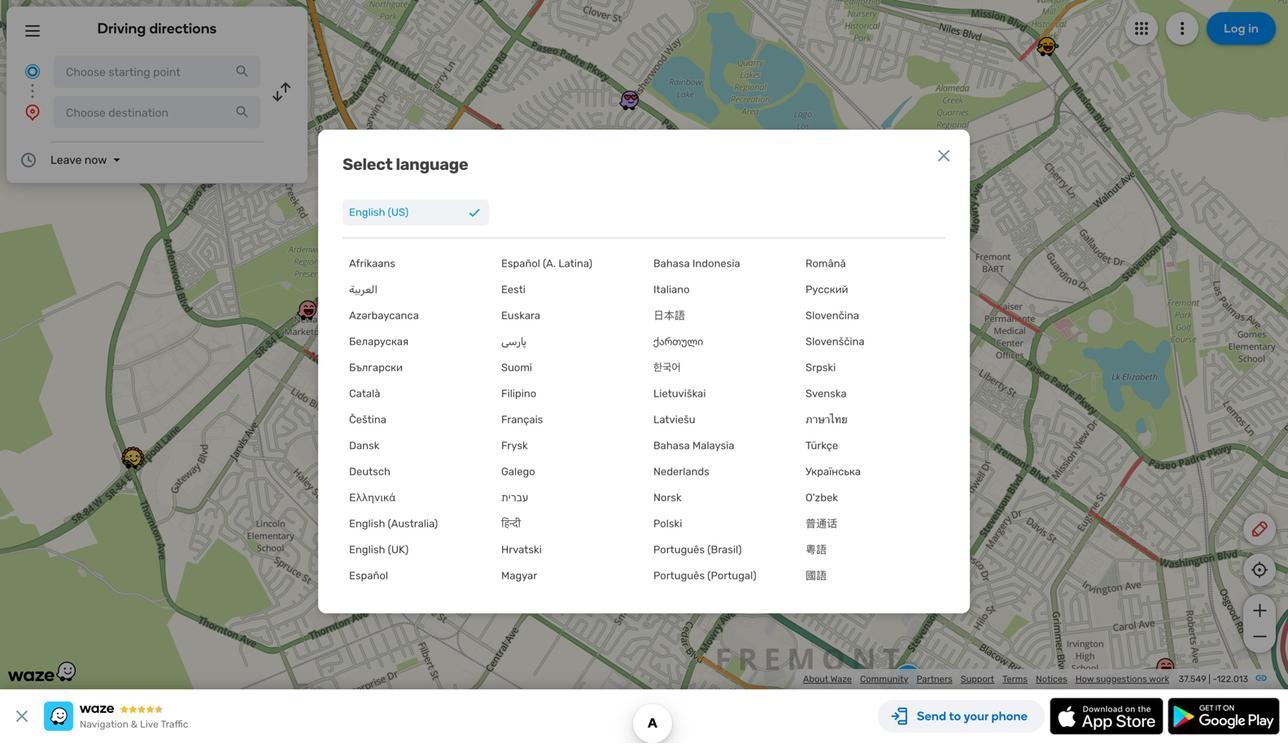 Task type: vqa. For each thing, say whether or not it's contained in the screenshot.
THE
no



Task type: describe. For each thing, give the bounding box(es) containing it.
italiano link
[[647, 277, 794, 303]]

english for english (uk)
[[349, 544, 385, 557]]

slovenščina link
[[799, 329, 946, 355]]

partners
[[917, 674, 953, 685]]

українська
[[806, 466, 861, 479]]

português (brasil)
[[654, 544, 742, 557]]

latina)
[[559, 258, 592, 270]]

беларуская
[[349, 336, 409, 348]]

bahasa for bahasa indonesia
[[654, 258, 690, 270]]

Choose starting point text field
[[54, 55, 260, 88]]

about
[[803, 674, 829, 685]]

o'zbek link
[[799, 485, 946, 512]]

navigation
[[80, 719, 128, 731]]

(australia)
[[388, 518, 438, 531]]

english (australia)
[[349, 518, 438, 531]]

norsk
[[654, 492, 682, 505]]

37.549 | -122.013
[[1179, 674, 1249, 685]]

leave now
[[50, 153, 107, 167]]

türkçe
[[806, 440, 838, 453]]

한국어 link
[[647, 355, 794, 381]]

español (a. latina)
[[501, 258, 592, 270]]

русский
[[806, 284, 848, 296]]

azərbaycanca
[[349, 310, 419, 322]]

粵語 link
[[799, 538, 946, 564]]

1 vertical spatial x image
[[12, 707, 32, 727]]

euskara
[[501, 310, 540, 322]]

國語 link
[[799, 564, 946, 590]]

traffic
[[161, 719, 188, 731]]

polski
[[654, 518, 682, 531]]

català
[[349, 388, 380, 400]]

o'zbek
[[806, 492, 838, 505]]

zoom in image
[[1250, 601, 1270, 621]]

srpski
[[806, 362, 836, 374]]

clock image
[[19, 151, 38, 170]]

한국어
[[654, 362, 681, 374]]

driving directions
[[97, 20, 217, 37]]

filipino
[[501, 388, 537, 400]]

waze
[[831, 674, 852, 685]]

select
[[343, 155, 393, 174]]

filipino link
[[495, 381, 641, 407]]

(brasil)
[[707, 544, 742, 557]]

português (portugal) link
[[647, 564, 794, 590]]

driving
[[97, 20, 146, 37]]

português (portugal)
[[654, 570, 757, 583]]

frysk
[[501, 440, 528, 453]]

how
[[1076, 674, 1094, 685]]

български link
[[343, 355, 489, 381]]

language
[[396, 155, 468, 174]]

русский link
[[799, 277, 946, 303]]

english for english (us)
[[349, 206, 385, 219]]

about waze link
[[803, 674, 852, 685]]

日本語 link
[[647, 303, 794, 329]]

-
[[1213, 674, 1217, 685]]

euskara link
[[495, 303, 641, 329]]

nederlands link
[[647, 459, 794, 485]]

ภาษาไทย link
[[799, 407, 946, 433]]

terms
[[1003, 674, 1028, 685]]

slovenčina link
[[799, 303, 946, 329]]

galego link
[[495, 459, 641, 485]]

indonesia
[[693, 258, 740, 270]]

español link
[[343, 564, 489, 590]]

english (us) link
[[343, 200, 489, 226]]

bahasa malaysia
[[654, 440, 735, 453]]

português (brasil) link
[[647, 538, 794, 564]]

magyar link
[[495, 564, 641, 590]]

svenska link
[[799, 381, 946, 407]]

Choose destination text field
[[54, 96, 260, 129]]

english (us)
[[349, 206, 409, 219]]

checkmark image
[[466, 205, 483, 221]]

čeština
[[349, 414, 386, 426]]

беларуская link
[[343, 329, 489, 355]]

nederlands
[[654, 466, 710, 479]]

link image
[[1255, 672, 1268, 685]]

directions
[[149, 20, 217, 37]]

frysk link
[[495, 433, 641, 459]]



Task type: locate. For each thing, give the bounding box(es) containing it.
bahasa indonesia
[[654, 258, 740, 270]]

1 vertical spatial português
[[654, 570, 705, 583]]

bahasa for bahasa malaysia
[[654, 440, 690, 453]]

1 bahasa from the top
[[654, 258, 690, 270]]

हिन्दी link
[[495, 512, 641, 538]]

english left (uk)
[[349, 544, 385, 557]]

community
[[860, 674, 909, 685]]

português for português (portugal)
[[654, 570, 705, 583]]

0 vertical spatial português
[[654, 544, 705, 557]]

ქართული link
[[647, 329, 794, 355]]

svenska
[[806, 388, 847, 400]]

(portugal)
[[707, 570, 757, 583]]

srpski link
[[799, 355, 946, 381]]

afrikaans link
[[343, 251, 489, 277]]

about waze community partners support terms notices how suggestions work
[[803, 674, 1170, 685]]

español up eesti
[[501, 258, 540, 270]]

malaysia
[[693, 440, 735, 453]]

0 vertical spatial x image
[[934, 146, 954, 166]]

bahasa malaysia link
[[647, 433, 794, 459]]

suggestions
[[1096, 674, 1147, 685]]

polski link
[[647, 512, 794, 538]]

deutsch
[[349, 466, 391, 479]]

italiano
[[654, 284, 690, 296]]

bahasa
[[654, 258, 690, 270], [654, 440, 690, 453]]

deutsch link
[[343, 459, 489, 485]]

español for español (a. latina)
[[501, 258, 540, 270]]

slovenčina
[[806, 310, 859, 322]]

עברית‎
[[501, 492, 528, 505]]

國語
[[806, 570, 827, 583]]

partners link
[[917, 674, 953, 685]]

bahasa down latviešu on the right of the page
[[654, 440, 690, 453]]

українська link
[[799, 459, 946, 485]]

english (uk)
[[349, 544, 409, 557]]

select language
[[343, 155, 468, 174]]

粵語
[[806, 544, 827, 557]]

hrvatski
[[501, 544, 542, 557]]

پارسی link
[[495, 329, 641, 355]]

1 vertical spatial english
[[349, 518, 385, 531]]

lietuviškai
[[654, 388, 706, 400]]

english down ελληνικά
[[349, 518, 385, 531]]

eesti link
[[495, 277, 641, 303]]

bahasa up italiano
[[654, 258, 690, 270]]

afrikaans
[[349, 258, 396, 270]]

norsk link
[[647, 485, 794, 512]]

1 vertical spatial bahasa
[[654, 440, 690, 453]]

1 horizontal spatial x image
[[934, 146, 954, 166]]

ελληνικά
[[349, 492, 396, 505]]

ελληνικά link
[[343, 485, 489, 512]]

navigation & live traffic
[[80, 719, 188, 731]]

english left (us)
[[349, 206, 385, 219]]

français link
[[495, 407, 641, 433]]

0 vertical spatial español
[[501, 258, 540, 270]]

català link
[[343, 381, 489, 407]]

english inside 'link'
[[349, 518, 385, 531]]

português down português (brasil)
[[654, 570, 705, 583]]

2 english from the top
[[349, 518, 385, 531]]

dansk
[[349, 440, 380, 453]]

ภาษาไทย
[[806, 414, 848, 426]]

español (a. latina) link
[[495, 251, 641, 277]]

english (uk) link
[[343, 538, 489, 564]]

עברית‎ link
[[495, 485, 641, 512]]

العربية link
[[343, 277, 489, 303]]

3 english from the top
[[349, 544, 385, 557]]

پارسی
[[501, 336, 527, 348]]

&
[[131, 719, 138, 731]]

notices link
[[1036, 674, 1068, 685]]

now
[[85, 153, 107, 167]]

how suggestions work link
[[1076, 674, 1170, 685]]

español for español
[[349, 570, 388, 583]]

current location image
[[23, 62, 42, 81]]

(us)
[[388, 206, 409, 219]]

suomi
[[501, 362, 532, 374]]

2 bahasa from the top
[[654, 440, 690, 453]]

0 vertical spatial english
[[349, 206, 385, 219]]

1 english from the top
[[349, 206, 385, 219]]

122.013
[[1217, 674, 1249, 685]]

2 vertical spatial english
[[349, 544, 385, 557]]

0 vertical spatial bahasa
[[654, 258, 690, 270]]

community link
[[860, 674, 909, 685]]

suomi link
[[495, 355, 641, 381]]

bahasa indonesia link
[[647, 251, 794, 277]]

lietuviškai link
[[647, 381, 794, 407]]

română link
[[799, 251, 946, 277]]

english for english (australia)
[[349, 518, 385, 531]]

čeština link
[[343, 407, 489, 433]]

work
[[1149, 674, 1170, 685]]

|
[[1209, 674, 1211, 685]]

português for português (brasil)
[[654, 544, 705, 557]]

ქართული
[[654, 336, 703, 348]]

0 horizontal spatial español
[[349, 570, 388, 583]]

1 português from the top
[[654, 544, 705, 557]]

français
[[501, 414, 543, 426]]

zoom out image
[[1250, 628, 1270, 647]]

dansk link
[[343, 433, 489, 459]]

(a.
[[543, 258, 556, 270]]

37.549
[[1179, 674, 1207, 685]]

español down the english (uk) at left bottom
[[349, 570, 388, 583]]

türkçe link
[[799, 433, 946, 459]]

eesti
[[501, 284, 526, 296]]

slovenščina
[[806, 336, 865, 348]]

(uk)
[[388, 544, 409, 557]]

普通话
[[806, 518, 837, 531]]

notices
[[1036, 674, 1068, 685]]

română
[[806, 258, 846, 270]]

2 português from the top
[[654, 570, 705, 583]]

pencil image
[[1250, 520, 1270, 540]]

location image
[[23, 103, 42, 122]]

português down polski
[[654, 544, 705, 557]]

0 horizontal spatial x image
[[12, 707, 32, 727]]

1 vertical spatial español
[[349, 570, 388, 583]]

x image
[[934, 146, 954, 166], [12, 707, 32, 727]]

1 horizontal spatial español
[[501, 258, 540, 270]]

magyar
[[501, 570, 537, 583]]



